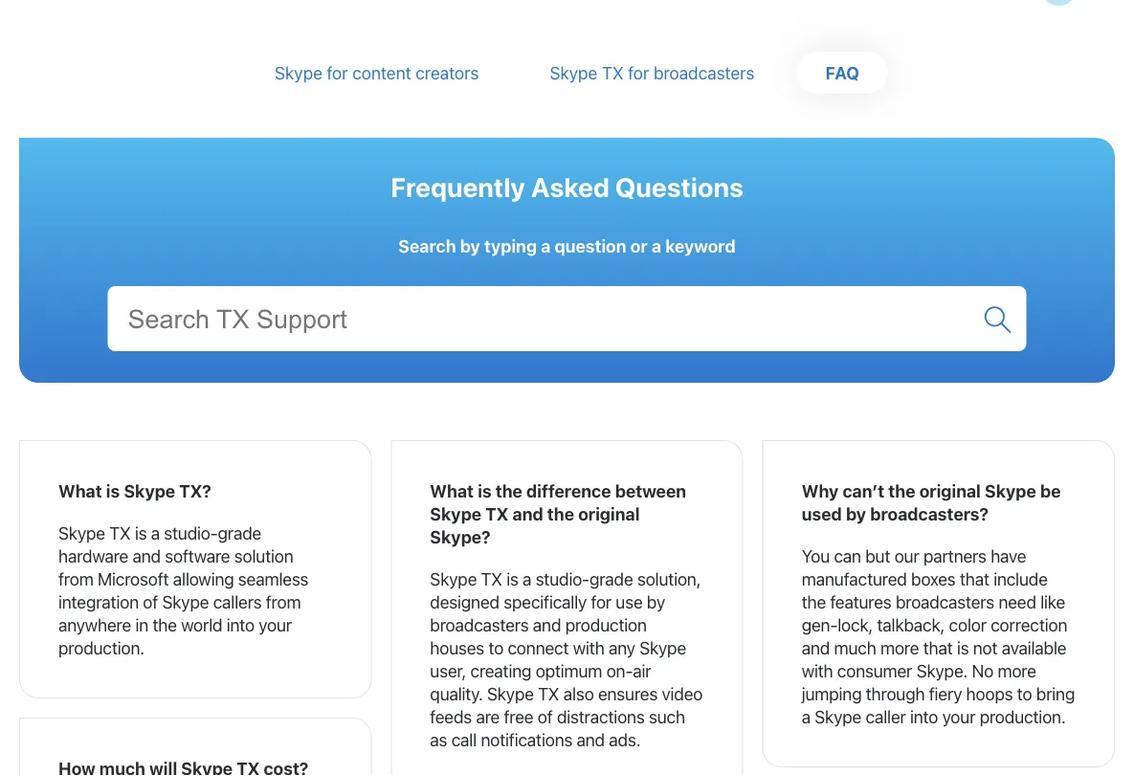 Task type: locate. For each thing, give the bounding box(es) containing it.
jumping
[[802, 684, 862, 704]]

tx
[[602, 62, 624, 83], [486, 504, 509, 524], [109, 523, 131, 543], [481, 569, 503, 589], [538, 684, 560, 704]]

the left difference
[[496, 481, 523, 501]]

skype inside the what is the difference between skype tx and the original skype?
[[430, 504, 482, 524]]

into down callers
[[227, 615, 255, 635]]

the
[[496, 481, 523, 501], [889, 481, 916, 501], [548, 504, 575, 524], [802, 592, 826, 612], [153, 615, 177, 635]]

studio- inside skype tx is a studio-grade hardware and software solution from microsoft allowing seamless integration of skype callers from anywhere in the world into your production.
[[164, 523, 218, 543]]

1 horizontal spatial to
[[1018, 684, 1033, 704]]

is left not
[[958, 638, 969, 658]]

be
[[1041, 481, 1062, 501]]

is inside the what is the difference between skype tx and the original skype?
[[478, 481, 492, 501]]

by left the typing
[[460, 236, 481, 256]]

0 horizontal spatial of
[[143, 592, 158, 612]]

broadcasters inside you can but our partners have manufactured boxes that include the features broadcasters need like gen-lock, talkback, color correction and much more that is not available with consumer skype. no more jumping through fiery hoops to bring a skype caller into your production.
[[896, 592, 995, 612]]

partners
[[924, 546, 987, 566]]

from
[[58, 569, 93, 589], [266, 592, 301, 612]]

into
[[227, 615, 255, 635], [911, 707, 939, 727]]

by down solution,
[[647, 592, 666, 612]]

with inside the 'skype tx is a studio-grade solution, designed specifically for use by broadcasters and production houses to connect with any skype user, creating optimum on-air quality. skype tx also ensures video feeds are free of distractions such as call notifications and ads.'
[[573, 638, 605, 658]]

1 vertical spatial into
[[911, 707, 939, 727]]

production. down anywhere
[[58, 638, 144, 658]]

broadcasters for why can't the original skype be used by broadcasters?
[[896, 592, 995, 612]]

skype inside you can but our partners have manufactured boxes that include the features broadcasters need like gen-lock, talkback, color correction and much more that is not available with consumer skype. no more jumping through fiery hoops to bring a skype caller into your production.
[[815, 707, 862, 727]]

1 vertical spatial to
[[1018, 684, 1033, 704]]

0 horizontal spatial more
[[881, 638, 920, 658]]

0 vertical spatial more
[[881, 638, 920, 658]]

with
[[573, 638, 605, 658], [802, 661, 834, 681]]

1 vertical spatial from
[[266, 592, 301, 612]]

your down fiery
[[943, 707, 976, 727]]

production.
[[58, 638, 144, 658], [980, 707, 1066, 727]]

a for frequently asked questions
[[541, 236, 551, 256]]

2 what from the left
[[430, 481, 474, 501]]

that up skype.
[[924, 638, 953, 658]]

by down 'can't'
[[846, 504, 867, 524]]

a for what is skype tx?
[[151, 523, 160, 543]]

0 vertical spatial by
[[460, 236, 481, 256]]

a inside the 'skype tx is a studio-grade solution, designed specifically for use by broadcasters and production houses to connect with any skype user, creating optimum on-air quality. skype tx also ensures video feeds are free of distractions such as call notifications and ads.'
[[523, 569, 532, 589]]

grade inside skype tx is a studio-grade hardware and software solution from microsoft allowing seamless integration of skype callers from anywhere in the world into your production.
[[218, 523, 262, 543]]

into inside you can but our partners have manufactured boxes that include the features broadcasters need like gen-lock, talkback, color correction and much more that is not available with consumer skype. no more jumping through fiery hoops to bring a skype caller into your production.
[[911, 707, 939, 727]]

1 horizontal spatial from
[[266, 592, 301, 612]]

houses
[[430, 638, 485, 658]]

production. inside you can but our partners have manufactured boxes that include the features broadcasters need like gen-lock, talkback, color correction and much more that is not available with consumer skype. no more jumping through fiery hoops to bring a skype caller into your production.
[[980, 707, 1066, 727]]

0 horizontal spatial from
[[58, 569, 93, 589]]

why can't the original skype be used by broadcasters?
[[802, 481, 1062, 524]]

broadcasters?
[[871, 504, 989, 524]]

a down 'jumping'
[[802, 707, 811, 727]]

from down the hardware
[[58, 569, 93, 589]]

original inside why can't the original skype be used by broadcasters?
[[920, 481, 981, 501]]

0 horizontal spatial grade
[[218, 523, 262, 543]]

but
[[866, 546, 891, 566]]

to left bring
[[1018, 684, 1033, 704]]

is inside skype tx is a studio-grade hardware and software solution from microsoft allowing seamless integration of skype callers from anywhere in the world into your production.
[[135, 523, 147, 543]]

a
[[541, 236, 551, 256], [652, 236, 662, 256], [151, 523, 160, 543], [523, 569, 532, 589], [802, 707, 811, 727]]

is down what is skype tx? at the left bottom
[[135, 523, 147, 543]]

frequently asked questions main content
[[0, 33, 1135, 776]]

0 horizontal spatial studio-
[[164, 523, 218, 543]]

tx for skype tx is a studio-grade hardware and software solution from microsoft allowing seamless integration of skype callers from anywhere in the world into your production.
[[109, 523, 131, 543]]

more down available
[[998, 661, 1037, 681]]

2 vertical spatial broadcasters
[[430, 615, 529, 635]]

1 vertical spatial by
[[846, 504, 867, 524]]

2 vertical spatial by
[[647, 592, 666, 612]]

what
[[58, 481, 102, 501], [430, 481, 474, 501]]

what up the hardware
[[58, 481, 102, 501]]

and
[[513, 504, 544, 524], [133, 546, 161, 566], [533, 615, 561, 635], [802, 638, 830, 658], [577, 730, 605, 750]]

optimum
[[536, 661, 603, 681]]

grade
[[218, 523, 262, 543], [590, 569, 633, 589]]

1 horizontal spatial production.
[[980, 707, 1066, 727]]

a right the typing
[[541, 236, 551, 256]]

and up the microsoft
[[133, 546, 161, 566]]

free
[[504, 707, 534, 727]]

to up creating
[[489, 638, 504, 658]]

to
[[489, 638, 504, 658], [1018, 684, 1033, 704]]

of right free
[[538, 707, 553, 727]]

1 vertical spatial your
[[943, 707, 976, 727]]

1 vertical spatial production.
[[980, 707, 1066, 727]]

0 horizontal spatial broadcasters
[[430, 615, 529, 635]]

0 horizontal spatial what
[[58, 481, 102, 501]]

tx?
[[179, 481, 212, 501]]

menu bar
[[6, 0, 1101, 63]]

1 horizontal spatial what
[[430, 481, 474, 501]]

studio- up 'specifically'
[[536, 569, 590, 589]]

the up broadcasters?
[[889, 481, 916, 501]]

1 what from the left
[[58, 481, 102, 501]]

0 horizontal spatial into
[[227, 615, 255, 635]]

what inside 'what is skype tx' element
[[58, 481, 102, 501]]

integration
[[58, 592, 139, 612]]

0 horizontal spatial production.
[[58, 638, 144, 658]]

studio- inside the 'skype tx is a studio-grade solution, designed specifically for use by broadcasters and production houses to connect with any skype user, creating optimum on-air quality. skype tx also ensures video feeds are free of distractions such as call notifications and ads.'
[[536, 569, 590, 589]]

our
[[895, 546, 920, 566]]

available
[[1002, 638, 1067, 658]]

a right or
[[652, 236, 662, 256]]

1 vertical spatial original
[[579, 504, 640, 524]]

of inside skype tx is a studio-grade hardware and software solution from microsoft allowing seamless integration of skype callers from anywhere in the world into your production.
[[143, 592, 158, 612]]

1 vertical spatial studio-
[[536, 569, 590, 589]]

from down seamless
[[266, 592, 301, 612]]

your inside skype tx is a studio-grade hardware and software solution from microsoft allowing seamless integration of skype callers from anywhere in the world into your production.
[[259, 615, 292, 635]]

1 horizontal spatial by
[[647, 592, 666, 612]]

can
[[834, 546, 862, 566]]

ensures
[[598, 684, 658, 704]]

broadcasters
[[654, 62, 755, 83], [896, 592, 995, 612], [430, 615, 529, 635]]

skype tx is a studio-grade solution, designed specifically for use by broadcasters and production houses to connect with any skype user, creating optimum on-air quality. skype tx also ensures video feeds are free of distractions such as call notifications and ads.
[[430, 569, 703, 750]]

0 vertical spatial broadcasters
[[654, 62, 755, 83]]

1 horizontal spatial with
[[802, 661, 834, 681]]

1 vertical spatial that
[[924, 638, 953, 658]]

original up broadcasters?
[[920, 481, 981, 501]]

the inside skype tx is a studio-grade hardware and software solution from microsoft allowing seamless integration of skype callers from anywhere in the world into your production.
[[153, 615, 177, 635]]


[[984, 305, 1013, 334]]

1 vertical spatial with
[[802, 661, 834, 681]]

call
[[452, 730, 477, 750]]

is up 'specifically'
[[507, 569, 519, 589]]

skype tx for broadcasters
[[550, 62, 755, 83]]

studio- for specifically
[[536, 569, 590, 589]]

the up the gen-
[[802, 592, 826, 612]]

0 vertical spatial of
[[143, 592, 158, 612]]

of inside the 'skype tx is a studio-grade solution, designed specifically for use by broadcasters and production houses to connect with any skype user, creating optimum on-air quality. skype tx also ensures video feeds are free of distractions such as call notifications and ads.'
[[538, 707, 553, 727]]

1 horizontal spatial original
[[920, 481, 981, 501]]

a up 'specifically'
[[523, 569, 532, 589]]

original down difference
[[579, 504, 640, 524]]

skype for content creators link
[[275, 62, 479, 83]]

microsoft
[[98, 569, 169, 589]]

0 vertical spatial studio-
[[164, 523, 218, 543]]

software
[[165, 546, 230, 566]]

consumer
[[838, 661, 913, 681]]

a inside skype tx is a studio-grade hardware and software solution from microsoft allowing seamless integration of skype callers from anywhere in the world into your production.
[[151, 523, 160, 543]]

grade up use
[[590, 569, 633, 589]]

world
[[181, 615, 223, 635]]

a down what is skype tx? at the left bottom
[[151, 523, 160, 543]]

0 vertical spatial with
[[573, 638, 605, 658]]

1 vertical spatial grade
[[590, 569, 633, 589]]

faq link
[[826, 62, 860, 83]]

2 horizontal spatial broadcasters
[[896, 592, 995, 612]]

grade inside the 'skype tx is a studio-grade solution, designed specifically for use by broadcasters and production houses to connect with any skype user, creating optimum on-air quality. skype tx also ensures video feeds are free of distractions such as call notifications and ads.'
[[590, 569, 633, 589]]

tx for skype tx for broadcasters
[[602, 62, 624, 83]]

1 vertical spatial broadcasters
[[896, 592, 995, 612]]

1 vertical spatial more
[[998, 661, 1037, 681]]

the right the in
[[153, 615, 177, 635]]

is inside you can but our partners have manufactured boxes that include the features broadcasters need like gen-lock, talkback, color correction and much more that is not available with consumer skype. no more jumping through fiery hoops to bring a skype caller into your production.
[[958, 638, 969, 658]]

1 vertical spatial of
[[538, 707, 553, 727]]

0 vertical spatial grade
[[218, 523, 262, 543]]

broadcasters inside the 'skype tx is a studio-grade solution, designed specifically for use by broadcasters and production houses to connect with any skype user, creating optimum on-air quality. skype tx also ensures video feeds are free of distractions such as call notifications and ads.'
[[430, 615, 529, 635]]

user,
[[430, 661, 466, 681]]

creating
[[471, 661, 532, 681]]

question
[[555, 236, 627, 256]]

0 horizontal spatial with
[[573, 638, 605, 658]]

solution
[[234, 546, 293, 566]]

with up 'jumping'
[[802, 661, 834, 681]]

0 vertical spatial to
[[489, 638, 504, 658]]

0 vertical spatial production.
[[58, 638, 144, 658]]

with down production
[[573, 638, 605, 658]]

1 horizontal spatial more
[[998, 661, 1037, 681]]

original
[[920, 481, 981, 501], [579, 504, 640, 524]]

difference
[[527, 481, 611, 501]]

studio-
[[164, 523, 218, 543], [536, 569, 590, 589]]

1 horizontal spatial into
[[911, 707, 939, 727]]

0 vertical spatial from
[[58, 569, 93, 589]]

2 horizontal spatial for
[[628, 62, 650, 83]]

designed
[[430, 592, 500, 612]]

that
[[960, 569, 990, 589], [924, 638, 953, 658]]

0 vertical spatial original
[[920, 481, 981, 501]]

0 vertical spatial that
[[960, 569, 990, 589]]

you can but our partners have manufactured boxes that include the features broadcasters need like gen-lock, talkback, color correction and much more that is not available with consumer skype. no more jumping through fiery hoops to bring a skype caller into your production.
[[802, 546, 1076, 727]]

need
[[999, 592, 1037, 612]]

0 vertical spatial into
[[227, 615, 255, 635]]

1 horizontal spatial for
[[591, 592, 612, 612]]

tx inside skype tx is a studio-grade hardware and software solution from microsoft allowing seamless integration of skype callers from anywhere in the world into your production.
[[109, 523, 131, 543]]

are
[[476, 707, 500, 727]]

of up the in
[[143, 592, 158, 612]]

skype inside why can't the original skype be used by broadcasters?
[[985, 481, 1037, 501]]

is up skype?
[[478, 481, 492, 501]]

connect
[[508, 638, 569, 658]]

more
[[881, 638, 920, 658], [998, 661, 1037, 681]]

have
[[991, 546, 1027, 566]]

1 horizontal spatial your
[[943, 707, 976, 727]]

2 horizontal spatial by
[[846, 504, 867, 524]]

0 horizontal spatial your
[[259, 615, 292, 635]]

and down the gen-
[[802, 638, 830, 658]]

that down partners
[[960, 569, 990, 589]]

what inside the what is the difference between skype tx and the original skype?
[[430, 481, 474, 501]]

grade up 'solution'
[[218, 523, 262, 543]]

what up skype?
[[430, 481, 474, 501]]

used
[[802, 504, 842, 524]]

1 horizontal spatial grade
[[590, 569, 633, 589]]

tx inside the what is the difference between skype tx and the original skype?
[[486, 504, 509, 524]]

what is the difference between skype tx and the original skype? element
[[391, 441, 744, 776]]

video
[[662, 684, 703, 704]]

0 vertical spatial your
[[259, 615, 292, 635]]

caller
[[866, 707, 907, 727]]

your
[[259, 615, 292, 635], [943, 707, 976, 727]]

by inside the 'skype tx is a studio-grade solution, designed specifically for use by broadcasters and production houses to connect with any skype user, creating optimum on-air quality. skype tx also ensures video feeds are free of distractions such as call notifications and ads.'
[[647, 592, 666, 612]]

what is skype tx?
[[58, 481, 212, 501]]

to inside the 'skype tx is a studio-grade solution, designed specifically for use by broadcasters and production houses to connect with any skype user, creating optimum on-air quality. skype tx also ensures video feeds are free of distractions such as call notifications and ads.'
[[489, 638, 504, 658]]

1 horizontal spatial of
[[538, 707, 553, 727]]

is
[[106, 481, 120, 501], [478, 481, 492, 501], [135, 523, 147, 543], [507, 569, 519, 589], [958, 638, 969, 658]]

your down callers
[[259, 615, 292, 635]]

production. down bring
[[980, 707, 1066, 727]]

hoops
[[967, 684, 1014, 704]]

0 horizontal spatial to
[[489, 638, 504, 658]]

lock,
[[838, 615, 873, 635]]

1 horizontal spatial studio-
[[536, 569, 590, 589]]

fiery
[[930, 684, 963, 704]]

studio- up software
[[164, 523, 218, 543]]

more down talkback,
[[881, 638, 920, 658]]

and inside you can but our partners have manufactured boxes that include the features broadcasters need like gen-lock, talkback, color correction and much more that is not available with consumer skype. no more jumping through fiery hoops to bring a skype caller into your production.
[[802, 638, 830, 658]]

into down fiery
[[911, 707, 939, 727]]

and down difference
[[513, 504, 544, 524]]

0 horizontal spatial original
[[579, 504, 640, 524]]

boxes
[[912, 569, 956, 589]]

why can't the original skype be used by broadcasters? element
[[763, 441, 1116, 768]]

broadcasters for what is the difference between skype tx and the original skype?
[[430, 615, 529, 635]]



Task type: vqa. For each thing, say whether or not it's contained in the screenshot.
through
yes



Task type: describe. For each thing, give the bounding box(es) containing it.
typing
[[485, 236, 537, 256]]

and inside skype tx is a studio-grade hardware and software solution from microsoft allowing seamless integration of skype callers from anywhere in the world into your production.
[[133, 546, 161, 566]]

gen-
[[802, 615, 838, 635]]

what is the difference between skype tx and the original skype?
[[430, 481, 687, 547]]

feeds
[[430, 707, 472, 727]]

skype?
[[430, 527, 491, 547]]

tx for skype tx is a studio-grade solution, designed specifically for use by broadcasters and production houses to connect with any skype user, creating optimum on-air quality. skype tx also ensures video feeds are free of distractions such as call notifications and ads.
[[481, 569, 503, 589]]

0 horizontal spatial that
[[924, 638, 953, 658]]

seamless
[[238, 569, 309, 589]]

skype.
[[917, 661, 968, 681]]

anywhere
[[58, 615, 131, 635]]

between
[[615, 481, 687, 501]]

through
[[866, 684, 925, 704]]

0 horizontal spatial for
[[327, 62, 348, 83]]

use
[[616, 592, 643, 612]]

manufactured
[[802, 569, 907, 589]]

much
[[835, 638, 877, 658]]

1 horizontal spatial that
[[960, 569, 990, 589]]

is up the hardware
[[106, 481, 120, 501]]

talkback,
[[878, 615, 945, 635]]

what for what is the difference between skype tx and the original skype?
[[430, 481, 474, 501]]

frequently
[[391, 171, 526, 203]]

skype for content creators
[[275, 62, 479, 83]]

and inside the what is the difference between skype tx and the original skype?
[[513, 504, 544, 524]]

features
[[831, 592, 892, 612]]

search
[[399, 236, 456, 256]]

hardware
[[58, 546, 128, 566]]

studio- for software
[[164, 523, 218, 543]]

color
[[950, 615, 987, 635]]

the inside you can but our partners have manufactured boxes that include the features broadcasters need like gen-lock, talkback, color correction and much more that is not available with consumer skype. no more jumping through fiery hoops to bring a skype caller into your production.
[[802, 592, 826, 612]]

by inside why can't the original skype be used by broadcasters?
[[846, 504, 867, 524]]

faq
[[826, 62, 860, 83]]

on-
[[607, 661, 633, 681]]

no
[[972, 661, 994, 681]]

skype tx for broadcasters link
[[550, 62, 755, 83]]

asked
[[531, 171, 610, 203]]

frequently asked questions
[[391, 171, 744, 203]]

or
[[631, 236, 648, 256]]

what is skype tx element
[[19, 441, 372, 699]]

not
[[974, 638, 998, 658]]

grade for for
[[590, 569, 633, 589]]

and down distractions at the bottom of the page
[[577, 730, 605, 750]]

specifically
[[504, 592, 587, 612]]

with inside you can but our partners have manufactured boxes that include the features broadcasters need like gen-lock, talkback, color correction and much more that is not available with consumer skype. no more jumping through fiery hoops to bring a skype caller into your production.
[[802, 661, 834, 681]]

original inside the what is the difference between skype tx and the original skype?
[[579, 504, 640, 524]]

also
[[564, 684, 594, 704]]

keyword
[[666, 236, 736, 256]]

what for what is skype tx?
[[58, 481, 102, 501]]

any
[[609, 638, 636, 658]]

your inside you can but our partners have manufactured boxes that include the features broadcasters need like gen-lock, talkback, color correction and much more that is not available with consumer skype. no more jumping through fiery hoops to bring a skype caller into your production.
[[943, 707, 976, 727]]

notifications
[[481, 730, 573, 750]]

air
[[633, 661, 652, 681]]

content
[[353, 62, 411, 83]]

1 horizontal spatial broadcasters
[[654, 62, 755, 83]]

skype tx is a studio-grade hardware and software solution from microsoft allowing seamless integration of skype callers from anywhere in the world into your production.
[[58, 523, 309, 658]]

allowing
[[173, 569, 234, 589]]

ads.
[[609, 730, 641, 750]]

include
[[994, 569, 1048, 589]]

and down 'specifically'
[[533, 615, 561, 635]]

a for what is the difference between skype tx and the original skype?
[[523, 569, 532, 589]]

0 horizontal spatial by
[[460, 236, 481, 256]]

in
[[135, 615, 148, 635]]

a inside you can but our partners have manufactured boxes that include the features broadcasters need like gen-lock, talkback, color correction and much more that is not available with consumer skype. no more jumping through fiery hoops to bring a skype caller into your production.
[[802, 707, 811, 727]]

callers
[[213, 592, 262, 612]]

you
[[802, 546, 830, 566]]

bring
[[1037, 684, 1076, 704]]

search by typing a question or a keyword
[[399, 236, 736, 256]]

such
[[649, 707, 686, 727]]

Search TX Support text field
[[108, 286, 1027, 351]]

why
[[802, 481, 839, 501]]

production. inside skype tx is a studio-grade hardware and software solution from microsoft allowing seamless integration of skype callers from anywhere in the world into your production.
[[58, 638, 144, 658]]

quality.
[[430, 684, 483, 704]]

distractions
[[557, 707, 645, 727]]

correction
[[991, 615, 1068, 635]]

is inside the 'skype tx is a studio-grade solution, designed specifically for use by broadcasters and production houses to connect with any skype user, creating optimum on-air quality. skype tx also ensures video feeds are free of distractions such as call notifications and ads.'
[[507, 569, 519, 589]]

as
[[430, 730, 448, 750]]

the inside why can't the original skype be used by broadcasters?
[[889, 481, 916, 501]]

creators
[[416, 62, 479, 83]]

the down difference
[[548, 504, 575, 524]]

grade for solution
[[218, 523, 262, 543]]

questions
[[616, 171, 744, 203]]

solution,
[[638, 569, 701, 589]]

like
[[1041, 592, 1066, 612]]

to inside you can but our partners have manufactured boxes that include the features broadcasters need like gen-lock, talkback, color correction and much more that is not available with consumer skype. no more jumping through fiery hoops to bring a skype caller into your production.
[[1018, 684, 1033, 704]]

production
[[566, 615, 647, 635]]

for inside the 'skype tx is a studio-grade solution, designed specifically for use by broadcasters and production houses to connect with any skype user, creating optimum on-air quality. skype tx also ensures video feeds are free of distractions such as call notifications and ads.'
[[591, 592, 612, 612]]

can't
[[843, 481, 885, 501]]

into inside skype tx is a studio-grade hardware and software solution from microsoft allowing seamless integration of skype callers from anywhere in the world into your production.
[[227, 615, 255, 635]]



